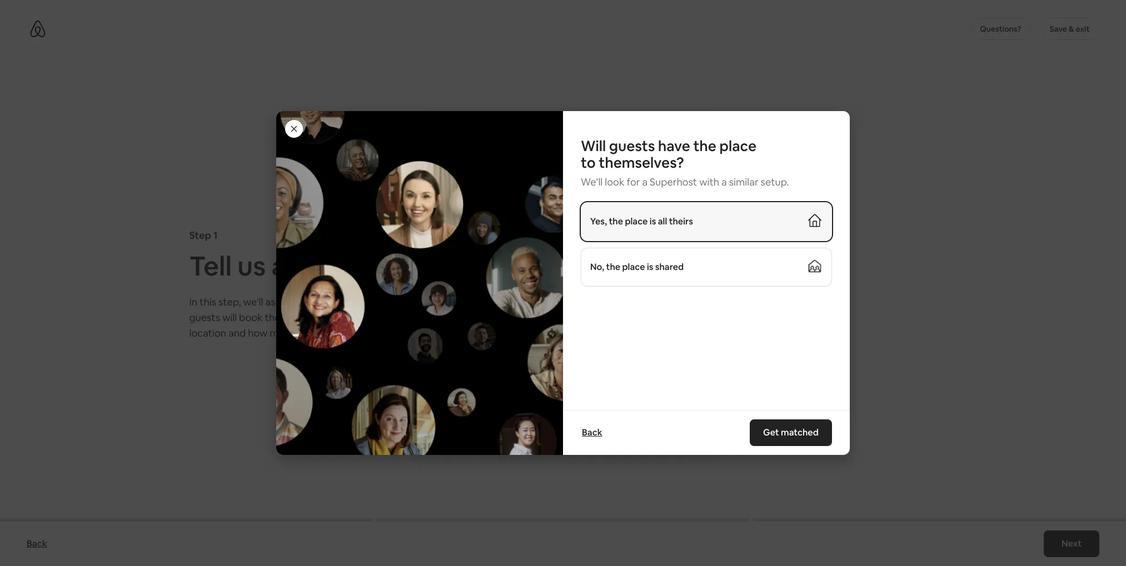 Task type: locate. For each thing, give the bounding box(es) containing it.
0 vertical spatial or
[[339, 311, 349, 324]]

own down get
[[483, 420, 500, 431]]

a right the match
[[636, 420, 641, 431]]

next button
[[1044, 531, 1099, 557]]

1 vertical spatial and
[[228, 327, 246, 339]]

0 vertical spatial with
[[699, 176, 719, 188]]

your right start
[[462, 420, 481, 431]]

a right for
[[642, 176, 648, 188]]

will
[[581, 137, 606, 156]]

one-
[[455, 304, 486, 323]]

is
[[650, 216, 656, 227], [647, 261, 653, 273]]

2 vertical spatial with
[[616, 420, 635, 431]]

place inside get one-to-one guidance from a superhost we'll match you with an experienced host. they'll guide you over chat or video as you put your place on airbnb. you can also start on your own and get matched later.
[[546, 357, 568, 369]]

1 horizontal spatial us
[[446, 311, 456, 324]]

we'll inside will guests have the place to themselves? we'll look for a superhost with a similar setup.
[[581, 176, 603, 188]]

0 horizontal spatial have
[[429, 295, 451, 308]]

place
[[720, 137, 757, 156], [625, 216, 648, 227], [622, 261, 645, 273], [312, 311, 337, 324], [546, 357, 568, 369]]

0 horizontal spatial guests
[[189, 311, 220, 324]]

is left shared
[[647, 261, 653, 273]]

place up similar
[[720, 137, 757, 156]]

0 vertical spatial own
[[446, 370, 464, 382]]

one
[[507, 304, 532, 323]]

1 vertical spatial back button
[[21, 533, 53, 555]]

0 horizontal spatial on
[[449, 420, 460, 431]]

with right the match
[[616, 420, 635, 431]]

your right put
[[526, 357, 544, 369]]

will
[[222, 311, 237, 324]]

us right the let
[[446, 311, 456, 324]]

matched inside button
[[781, 427, 819, 439]]

a inside in this step, we'll ask you which type of property you have and if guests will book the entire place or just a room. then let us know the location and how many guests can stay.
[[370, 311, 375, 324]]

0 vertical spatial have
[[658, 137, 690, 156]]

save
[[1050, 24, 1067, 34]]

1 horizontal spatial or
[[447, 357, 455, 369]]

0 horizontal spatial back
[[27, 538, 47, 550]]

1 horizontal spatial can
[[631, 357, 646, 369]]

many
[[270, 327, 295, 339]]

experienced
[[524, 344, 575, 355]]

1 vertical spatial get
[[763, 427, 779, 439]]

can inside in this step, we'll ask you which type of property you have and if guests will book the entire place or just a room. then let us know the location and how many guests can stay.
[[330, 327, 347, 339]]

with
[[699, 176, 719, 188], [493, 344, 510, 355], [616, 420, 635, 431]]

ask
[[265, 295, 281, 308]]

entire
[[283, 311, 309, 324]]

0 vertical spatial us
[[237, 249, 266, 283]]

0 horizontal spatial or
[[339, 311, 349, 324]]

1 horizontal spatial get
[[763, 427, 779, 439]]

get for one-
[[426, 304, 452, 323]]

to-
[[486, 304, 507, 323]]

property
[[367, 295, 408, 308]]

how
[[248, 327, 268, 339]]

from
[[602, 304, 635, 323]]

a superhost
[[426, 321, 508, 340]]

can
[[330, 327, 347, 339], [631, 357, 646, 369]]

0 horizontal spatial back button
[[21, 533, 53, 555]]

video
[[457, 357, 480, 369]]

you up also
[[654, 344, 669, 355]]

0 horizontal spatial get
[[426, 304, 452, 323]]

1 horizontal spatial back
[[582, 427, 602, 439]]

or right the chat
[[447, 357, 455, 369]]

0 horizontal spatial with
[[493, 344, 510, 355]]

no,
[[590, 261, 604, 273]]

step,
[[218, 295, 241, 308]]

as
[[482, 357, 491, 369]]

your place
[[352, 249, 483, 283]]

1 horizontal spatial with
[[616, 420, 635, 431]]

1 vertical spatial we'll
[[426, 344, 446, 355]]

place inside will guests have the place to themselves? we'll look for a superhost with a similar setup.
[[720, 137, 757, 156]]

0 vertical spatial back
[[582, 427, 602, 439]]

Yes, the place is all theirs button
[[581, 202, 832, 241]]

back for back button to the right
[[582, 427, 602, 439]]

place inside in this step, we'll ask you which type of property you have and if guests will book the entire place or just a room. then let us know the location and how many guests can stay.
[[312, 311, 337, 324]]

back
[[582, 427, 602, 439], [27, 538, 47, 550]]

get
[[483, 370, 497, 382]]

and left if
[[453, 295, 470, 308]]

1 vertical spatial is
[[647, 261, 653, 273]]

a right just
[[370, 311, 375, 324]]

2 vertical spatial and
[[466, 370, 481, 382]]

theirs
[[669, 216, 693, 227]]

get inside get one-to-one guidance from a superhost we'll match you with an experienced host. they'll guide you over chat or video as you put your place on airbnb. you can also start on your own and get matched later.
[[426, 304, 452, 323]]

match
[[448, 344, 474, 355]]

the
[[693, 137, 716, 156], [609, 216, 623, 227], [606, 261, 620, 273], [265, 311, 280, 324], [486, 311, 501, 324]]

setup.
[[761, 176, 789, 188]]

1 horizontal spatial matched
[[781, 427, 819, 439]]

place down which
[[312, 311, 337, 324]]

2 horizontal spatial guests
[[609, 137, 655, 156]]

1 vertical spatial have
[[429, 295, 451, 308]]

guests up location
[[189, 311, 220, 324]]

0 vertical spatial guests
[[609, 137, 655, 156]]

put
[[509, 357, 524, 369]]

or
[[339, 311, 349, 324], [447, 357, 455, 369]]

in this step, we'll ask you which type of property you have and if guests will book the entire place or just a room. then let us know the location and how many guests can stay.
[[189, 295, 501, 339]]

your down the chat
[[426, 370, 445, 382]]

for
[[627, 176, 640, 188]]

have inside in this step, we'll ask you which type of property you have and if guests will book the entire place or just a room. then let us know the location and how many guests can stay.
[[429, 295, 451, 308]]

0 vertical spatial is
[[650, 216, 656, 227]]

we'll left look
[[581, 176, 603, 188]]

your inside button
[[462, 420, 481, 431]]

or inside in this step, we'll ask you which type of property you have and if guests will book the entire place or just a room. then let us know the location and how many guests can stay.
[[339, 311, 349, 324]]

2 horizontal spatial your
[[526, 357, 544, 369]]

and down will
[[228, 327, 246, 339]]

1 vertical spatial with
[[493, 344, 510, 355]]

0 horizontal spatial can
[[330, 327, 347, 339]]

0 vertical spatial and
[[453, 295, 470, 308]]

superhost
[[650, 176, 697, 188], [643, 420, 686, 431]]

guests down entire at the left of the page
[[297, 327, 328, 339]]

back button
[[576, 422, 608, 444], [21, 533, 53, 555]]

or left just
[[339, 311, 349, 324]]

with left an
[[493, 344, 510, 355]]

can left stay.
[[330, 327, 347, 339]]

0 vertical spatial we'll
[[581, 176, 603, 188]]

you up then
[[410, 295, 427, 308]]

0 vertical spatial can
[[330, 327, 347, 339]]

guests up for
[[609, 137, 655, 156]]

1 vertical spatial matched
[[781, 427, 819, 439]]

0 horizontal spatial we'll
[[426, 344, 446, 355]]

exit
[[1076, 24, 1090, 34]]

own down video
[[446, 370, 464, 382]]

0 vertical spatial back button
[[576, 422, 608, 444]]

get
[[426, 304, 452, 323], [763, 427, 779, 439]]

own
[[446, 370, 464, 382], [483, 420, 500, 431]]

with left similar
[[699, 176, 719, 188]]

get inside button
[[763, 427, 779, 439]]

and
[[453, 295, 470, 308], [228, 327, 246, 339], [466, 370, 481, 382]]

1 vertical spatial guests
[[189, 311, 220, 324]]

1 vertical spatial superhost
[[643, 420, 686, 431]]

1 horizontal spatial we'll
[[581, 176, 603, 188]]

get for matched
[[763, 427, 779, 439]]

on
[[570, 357, 580, 369], [687, 357, 698, 369], [449, 420, 460, 431]]

1 horizontal spatial guests
[[297, 327, 328, 339]]

can down guide
[[631, 357, 646, 369]]

or inside get one-to-one guidance from a superhost we'll match you with an experienced host. they'll guide you over chat or video as you put your place on airbnb. you can also start on your own and get matched later.
[[447, 357, 455, 369]]

0 horizontal spatial us
[[237, 249, 266, 283]]

0 horizontal spatial own
[[446, 370, 464, 382]]

1 horizontal spatial have
[[658, 137, 690, 156]]

0 vertical spatial get
[[426, 304, 452, 323]]

0 horizontal spatial your
[[426, 370, 445, 382]]

is left all
[[650, 216, 656, 227]]

0 vertical spatial superhost
[[650, 176, 697, 188]]

you
[[614, 357, 629, 369]]

No, the place is shared button
[[581, 248, 832, 287]]

0 vertical spatial your
[[526, 357, 544, 369]]

your
[[526, 357, 544, 369], [426, 370, 445, 382], [462, 420, 481, 431]]

guests
[[609, 137, 655, 156], [189, 311, 220, 324], [297, 327, 328, 339]]

place left all
[[625, 216, 648, 227]]

matched
[[499, 370, 536, 382], [781, 427, 819, 439]]

we'll up the chat
[[426, 344, 446, 355]]

a
[[642, 176, 648, 188], [721, 176, 727, 188], [370, 311, 375, 324], [636, 420, 641, 431]]

to themselves?
[[581, 153, 684, 172]]

and down video
[[466, 370, 481, 382]]

back for the bottom back button
[[27, 538, 47, 550]]

no, the place is shared
[[590, 261, 684, 273]]

have
[[658, 137, 690, 156], [429, 295, 451, 308]]

we'll
[[581, 176, 603, 188], [426, 344, 446, 355]]

get matched button
[[750, 420, 832, 446]]

1 vertical spatial back
[[27, 538, 47, 550]]

2 horizontal spatial with
[[699, 176, 719, 188]]

match with a superhost button
[[575, 412, 700, 439]]

us up 'we'll'
[[237, 249, 266, 283]]

us
[[237, 249, 266, 283], [446, 311, 456, 324]]

1 vertical spatial us
[[446, 311, 456, 324]]

0 horizontal spatial matched
[[499, 370, 536, 382]]

0 vertical spatial matched
[[499, 370, 536, 382]]

place down experienced on the bottom of the page
[[546, 357, 568, 369]]

own inside get one-to-one guidance from a superhost we'll match you with an experienced host. they'll guide you over chat or video as you put your place on airbnb. you can also start on your own and get matched later.
[[446, 370, 464, 382]]

1 vertical spatial own
[[483, 420, 500, 431]]

1 horizontal spatial your
[[462, 420, 481, 431]]

1 horizontal spatial own
[[483, 420, 500, 431]]

save & exit button
[[1040, 18, 1099, 40]]

get one-to-one guidance from a superhost we'll match you with an experienced host. they'll guide you over chat or video as you put your place on airbnb. you can also start on your own and get matched later.
[[426, 304, 698, 382]]

1 vertical spatial can
[[631, 357, 646, 369]]

1 vertical spatial or
[[447, 357, 455, 369]]

1 vertical spatial your
[[426, 370, 445, 382]]

yes, the place is all theirs
[[590, 216, 693, 227]]

2 vertical spatial your
[[462, 420, 481, 431]]

back inside get matched with a superhost 'dialog'
[[582, 427, 602, 439]]



Task type: vqa. For each thing, say whether or not it's contained in the screenshot.
the $159 inside Ponta Delgada, Portugal 2,760 Miles Away Mar 2 – 7 $159 Night
no



Task type: describe. For each thing, give the bounding box(es) containing it.
with inside button
[[616, 420, 635, 431]]

is for shared
[[647, 261, 653, 273]]

start on your own button
[[421, 415, 506, 437]]

2 vertical spatial guests
[[297, 327, 328, 339]]

in
[[189, 295, 197, 308]]

you up entire at the left of the page
[[283, 295, 300, 308]]

superhost inside button
[[643, 420, 686, 431]]

host.
[[577, 344, 599, 355]]

you right as
[[493, 357, 507, 369]]

is for all
[[650, 216, 656, 227]]

we'll inside get one-to-one guidance from a superhost we'll match you with an experienced host. they'll guide you over chat or video as you put your place on airbnb. you can also start on your own and get matched later.
[[426, 344, 446, 355]]

1 horizontal spatial back button
[[576, 422, 608, 444]]

own inside button
[[483, 420, 500, 431]]

with inside get one-to-one guidance from a superhost we'll match you with an experienced host. they'll guide you over chat or video as you put your place on airbnb. you can also start on your own and get matched later.
[[493, 344, 510, 355]]

guests inside will guests have the place to themselves? we'll look for a superhost with a similar setup.
[[609, 137, 655, 156]]

&
[[1069, 24, 1074, 34]]

1 horizontal spatial on
[[570, 357, 580, 369]]

guidance
[[535, 304, 599, 323]]

1
[[213, 229, 218, 242]]

a left similar
[[721, 176, 727, 188]]

which
[[302, 295, 329, 308]]

step 1
[[189, 229, 218, 242]]

shared
[[655, 261, 684, 273]]

we'll
[[243, 295, 263, 308]]

guide
[[629, 344, 652, 355]]

can inside get one-to-one guidance from a superhost we'll match you with an experienced host. they'll guide you over chat or video as you put your place on airbnb. you can also start on your own and get matched later.
[[631, 357, 646, 369]]

match with a superhost
[[588, 420, 686, 431]]

if
[[472, 295, 478, 308]]

the inside will guests have the place to themselves? we'll look for a superhost with a similar setup.
[[693, 137, 716, 156]]

questions?
[[980, 24, 1021, 34]]

airbnb.
[[582, 357, 612, 369]]

questions? button
[[970, 18, 1031, 40]]

tell us about your place
[[189, 249, 483, 283]]

with inside will guests have the place to themselves? we'll look for a superhost with a similar setup.
[[699, 176, 719, 188]]

tell
[[189, 249, 232, 283]]

have inside will guests have the place to themselves? we'll look for a superhost with a similar setup.
[[658, 137, 690, 156]]

you up as
[[476, 344, 491, 355]]

also
[[648, 357, 664, 369]]

stay.
[[349, 327, 370, 339]]

let
[[432, 311, 444, 324]]

place left shared
[[622, 261, 645, 273]]

an
[[512, 344, 522, 355]]

step
[[189, 229, 211, 242]]

room.
[[377, 311, 404, 324]]

later.
[[538, 370, 558, 382]]

about
[[271, 249, 347, 283]]

book
[[239, 311, 263, 324]]

type
[[331, 295, 352, 308]]

a inside button
[[636, 420, 641, 431]]

on inside button
[[449, 420, 460, 431]]

save & exit
[[1050, 24, 1090, 34]]

start on your own
[[426, 420, 500, 431]]

start
[[426, 420, 447, 431]]

yes,
[[590, 216, 607, 227]]

matched inside get one-to-one guidance from a superhost we'll match you with an experienced host. they'll guide you over chat or video as you put your place on airbnb. you can also start on your own and get matched later.
[[499, 370, 536, 382]]

know
[[458, 311, 483, 324]]

they'll
[[601, 344, 627, 355]]

just
[[351, 311, 367, 324]]

us inside in this step, we'll ask you which type of property you have and if guests will book the entire place or just a room. then let us know the location and how many guests can stay.
[[446, 311, 456, 324]]

superhost inside will guests have the place to themselves? we'll look for a superhost with a similar setup.
[[650, 176, 697, 188]]

of
[[355, 295, 364, 308]]

and inside get one-to-one guidance from a superhost we'll match you with an experienced host. they'll guide you over chat or video as you put your place on airbnb. you can also start on your own and get matched later.
[[466, 370, 481, 382]]

look
[[605, 176, 624, 188]]

match
[[588, 420, 614, 431]]

get matched with a superhost dialog
[[227, 53, 850, 514]]

location
[[189, 327, 226, 339]]

will guests have the place to themselves? we'll look for a superhost with a similar setup.
[[581, 137, 789, 188]]

get matched
[[763, 427, 819, 439]]

2 horizontal spatial on
[[687, 357, 698, 369]]

all
[[658, 216, 667, 227]]

this
[[200, 295, 216, 308]]

chat
[[426, 357, 445, 369]]

over
[[671, 344, 689, 355]]

similar
[[729, 176, 759, 188]]

start
[[666, 357, 685, 369]]

next
[[1062, 538, 1082, 550]]

then
[[406, 311, 430, 324]]



